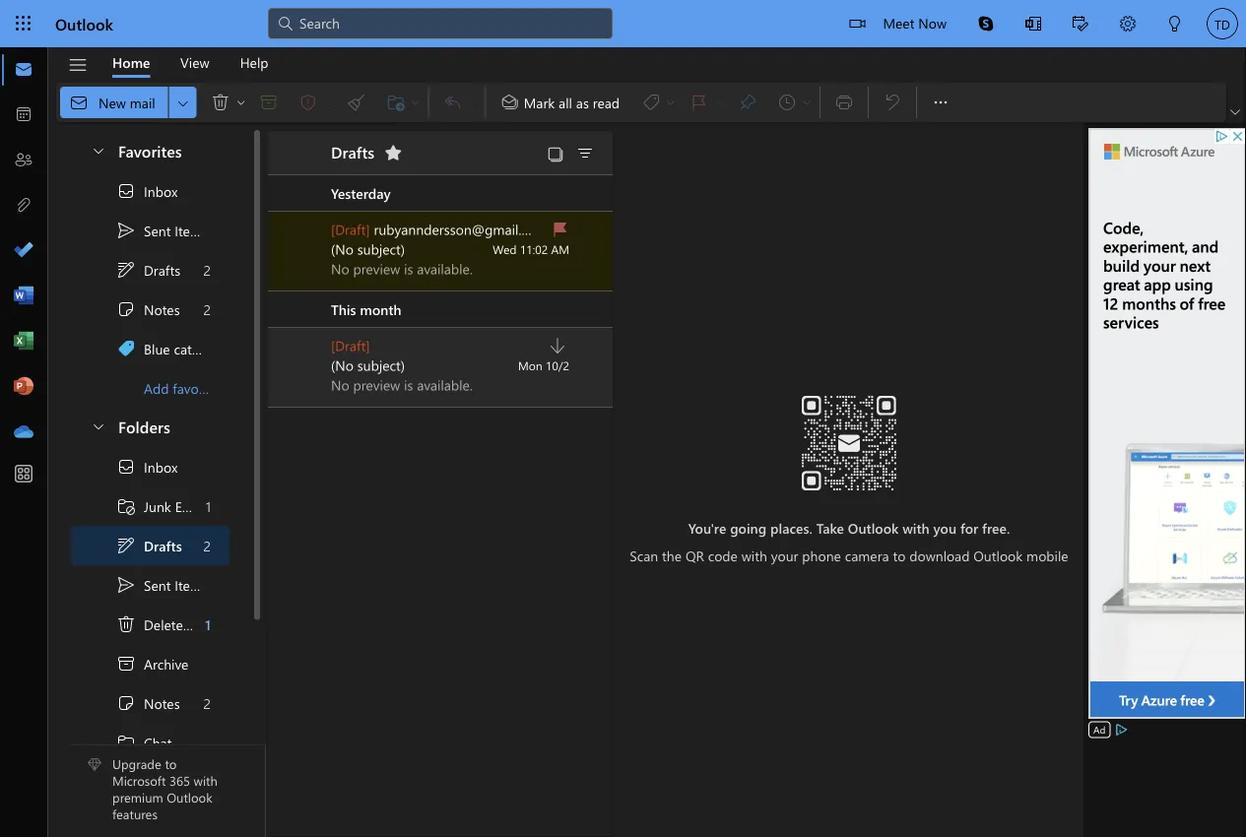 Task type: describe. For each thing, give the bounding box(es) containing it.
mail image
[[14, 60, 33, 80]]

Select a message checkbox
[[292, 225, 331, 256]]

 button
[[58, 48, 98, 82]]

yesterday
[[331, 184, 391, 202]]

favorites
[[118, 140, 182, 161]]

 search field
[[268, 0, 613, 44]]


[[850, 16, 865, 32]]

ad
[[1093, 723, 1106, 736]]

folders
[[118, 415, 170, 437]]

rubyanndersson@gmail.com
[[374, 220, 548, 238]]


[[116, 339, 136, 359]]

inbox for 
[[144, 458, 178, 476]]

add favorite tree item
[[71, 368, 230, 408]]

as
[[576, 93, 589, 111]]

10/2
[[546, 358, 569, 373]]

 sent items inside favorites tree
[[116, 221, 208, 240]]

 inside favorites tree
[[116, 299, 136, 319]]

message list no items selected list box
[[268, 175, 613, 836]]

2  sent items from the top
[[116, 575, 208, 595]]

outlook link
[[55, 0, 113, 47]]

 button
[[962, 0, 1010, 47]]

help
[[240, 53, 268, 71]]

tags group
[[490, 83, 816, 122]]


[[1120, 16, 1136, 32]]

 tree item
[[71, 723, 230, 762]]

phone
[[802, 546, 841, 565]]

all
[[559, 93, 572, 111]]

 
[[211, 93, 247, 112]]

2  from the top
[[116, 536, 136, 556]]

no preview is available. for 
[[331, 260, 473, 278]]

items inside  deleted items
[[195, 615, 228, 634]]

add favorite
[[144, 379, 219, 397]]

2 for 2nd the  tree item from the bottom of the application containing outlook
[[204, 300, 211, 318]]

meet
[[883, 13, 915, 32]]

premium
[[112, 789, 163, 806]]

 inbox for 
[[116, 457, 178, 477]]

blue
[[144, 340, 170, 358]]

download
[[909, 546, 970, 565]]

email
[[175, 497, 208, 515]]

 blue category
[[116, 339, 227, 359]]

is for 
[[404, 260, 413, 278]]

you
[[933, 518, 957, 537]]

home button
[[98, 47, 165, 78]]

inbox for 
[[144, 182, 178, 200]]

upgrade
[[112, 755, 161, 773]]

mon 10/2
[[518, 358, 569, 373]]

 button
[[1010, 0, 1057, 50]]

mon
[[518, 358, 542, 373]]

preview for 
[[353, 376, 400, 394]]

places.
[[770, 518, 813, 537]]

am
[[551, 241, 569, 257]]

 junk email 1
[[116, 496, 211, 516]]

 inside favorites tree
[[116, 260, 136, 280]]

 for  deleted items
[[116, 615, 136, 634]]

[draft] for [draft] rubyanndersson@gmail.com 
[[331, 220, 370, 238]]


[[551, 220, 570, 239]]


[[116, 733, 136, 753]]

outlook inside the outlook banner
[[55, 13, 113, 34]]

qr
[[685, 546, 704, 565]]

1  tree item from the top
[[71, 250, 230, 290]]

features
[[112, 805, 158, 823]]

 button
[[1104, 0, 1152, 50]]

 for  button inside favorites tree item
[[91, 142, 106, 158]]

2  tree item from the top
[[71, 565, 230, 605]]

mobile
[[1027, 546, 1068, 565]]

2  button from the left
[[233, 87, 249, 118]]

take
[[816, 518, 844, 537]]

2 for second the  tree item from the top of the application containing outlook
[[204, 694, 211, 712]]

set your advertising preferences image
[[1113, 722, 1129, 738]]

upgrade to microsoft 365 with premium outlook features
[[112, 755, 218, 823]]

meet now
[[883, 13, 947, 32]]

sent inside favorites tree
[[144, 221, 171, 240]]

2 sent from the top
[[144, 576, 171, 594]]

available. for 
[[417, 260, 473, 278]]

1  tree item from the top
[[71, 290, 230, 329]]

wed 11:02 am
[[493, 241, 569, 257]]

onedrive image
[[14, 423, 33, 442]]

 tree item
[[71, 644, 230, 684]]

drafts inside the drafts 
[[331, 141, 375, 162]]


[[67, 55, 88, 75]]

month
[[360, 300, 401, 318]]


[[383, 143, 403, 163]]

Search for email, meetings, files and more. field
[[297, 13, 601, 33]]


[[1167, 16, 1183, 32]]

1  button from the left
[[169, 87, 197, 118]]

outlook up camera
[[848, 518, 899, 537]]

outlook banner
[[0, 0, 1246, 50]]

11:02
[[520, 241, 548, 257]]

drafts heading
[[305, 131, 409, 174]]

mail
[[130, 93, 155, 111]]

folders tree item
[[71, 408, 230, 447]]

application containing outlook
[[0, 0, 1246, 837]]

(no subject) for 
[[331, 356, 405, 374]]

 chat
[[116, 733, 172, 753]]

 button
[[1152, 0, 1199, 50]]

365
[[169, 772, 190, 789]]

[draft] for [draft]
[[331, 336, 370, 355]]

subject) for 
[[357, 240, 405, 258]]


[[978, 16, 994, 32]]

 tree item for 
[[71, 171, 230, 211]]

move & delete group
[[60, 83, 424, 122]]


[[575, 144, 595, 164]]


[[1073, 16, 1088, 32]]

0 vertical spatial with
[[903, 518, 930, 537]]

camera
[[845, 546, 889, 565]]

preview for 
[[353, 260, 400, 278]]

1  tree item from the top
[[71, 211, 230, 250]]


[[276, 14, 296, 33]]

 tree item
[[71, 605, 230, 644]]

 button
[[1057, 0, 1104, 50]]

 button
[[201, 87, 233, 118]]

 notes inside favorites tree
[[116, 299, 180, 319]]

drafts for second  tree item from the bottom of the application containing outlook
[[144, 261, 180, 279]]

 archive
[[116, 654, 189, 674]]

2 for second  tree item from the top of the application containing outlook
[[204, 537, 211, 555]]


[[116, 496, 136, 516]]


[[548, 336, 567, 356]]

1 horizontal spatial with
[[741, 546, 767, 565]]

2  notes from the top
[[116, 693, 180, 713]]

code
[[708, 546, 738, 565]]

calendar image
[[14, 105, 33, 125]]



Task type: vqa. For each thing, say whether or not it's contained in the screenshot.
Outlook inside UPGRADE TO MICROSOFT 365 WITH PREMIUM OUTLOOK FEATURES
yes



Task type: locate. For each thing, give the bounding box(es) containing it.
1 inside the  tree item
[[205, 615, 211, 634]]

for
[[960, 518, 978, 537]]

1 vertical spatial with
[[741, 546, 767, 565]]

2  from the top
[[116, 693, 136, 713]]

left-rail-appbar navigation
[[4, 47, 43, 455]]

 for  button inside "folders" tree item
[[91, 418, 106, 434]]

available. down [draft] rubyanndersson@gmail.com 
[[417, 260, 473, 278]]

preview
[[353, 260, 400, 278], [353, 376, 400, 394]]

view
[[180, 53, 209, 71]]

microsoft
[[112, 772, 166, 789]]

2 preview from the top
[[353, 376, 400, 394]]

 sent items down favorites tree item
[[116, 221, 208, 240]]

[draft] rubyanndersson@gmail.com 
[[331, 220, 570, 239]]

chat
[[144, 734, 172, 752]]

 up ""
[[116, 260, 136, 280]]


[[1025, 16, 1041, 32]]

inbox up  junk email 1
[[144, 458, 178, 476]]

1 notes from the top
[[144, 300, 180, 318]]

 for  
[[211, 93, 230, 112]]

2  button from the top
[[81, 408, 114, 444]]

 left '' button
[[175, 95, 191, 111]]

 button
[[378, 137, 409, 168]]

1 vertical spatial 
[[116, 536, 136, 556]]

 drafts down "" "tree item"
[[116, 536, 182, 556]]

no preview is available. for 
[[331, 376, 473, 394]]

0 vertical spatial is
[[404, 260, 413, 278]]

 tree item up junk
[[71, 447, 230, 487]]

2 1 from the top
[[205, 615, 211, 634]]

1 sent from the top
[[144, 221, 171, 240]]

1 horizontal spatial  button
[[233, 87, 249, 118]]

1 vertical spatial 
[[116, 693, 136, 713]]

drafts down  junk email 1
[[144, 537, 182, 555]]

1 inbox from the top
[[144, 182, 178, 200]]

notes for second the  tree item from the top of the application containing outlook
[[144, 694, 180, 712]]

to right camera
[[893, 546, 906, 565]]

to inside you're going places. take outlook with you for free. scan the qr code with your phone camera to download outlook mobile
[[893, 546, 906, 565]]

this month heading
[[268, 292, 613, 328]]

 inbox up "" "tree item"
[[116, 457, 178, 477]]

is up this month heading
[[404, 260, 413, 278]]

 tree item
[[71, 290, 230, 329], [71, 684, 230, 723]]

more apps image
[[14, 465, 33, 485]]

is down this month heading
[[404, 376, 413, 394]]

(no for 
[[331, 240, 354, 258]]


[[547, 145, 564, 163]]

with
[[903, 518, 930, 537], [741, 546, 767, 565], [194, 772, 218, 789]]

with inside upgrade to microsoft 365 with premium outlook features
[[194, 772, 218, 789]]

favorites tree
[[71, 124, 230, 408]]

items right deleted
[[195, 615, 228, 634]]

1 vertical spatial preview
[[353, 376, 400, 394]]

td image
[[1207, 8, 1238, 39]]

going
[[730, 518, 767, 537]]

tree containing 
[[71, 447, 230, 837]]

 up  on the bottom of page
[[116, 457, 136, 477]]

archive
[[144, 655, 189, 673]]

drafts inside favorites tree
[[144, 261, 180, 279]]

 new mail
[[69, 93, 155, 112]]

 for second  dropdown button from the right
[[175, 95, 191, 111]]

subject) down yesterday
[[357, 240, 405, 258]]

yesterday heading
[[268, 175, 613, 212]]

outlook down "free."
[[974, 546, 1023, 565]]

 for 
[[116, 181, 136, 201]]

drafts for second  tree item from the top of the application containing outlook
[[144, 537, 182, 555]]

0 vertical spatial  tree item
[[71, 290, 230, 329]]

0 vertical spatial  drafts
[[116, 260, 180, 280]]

 tree item down favorites tree item
[[71, 211, 230, 250]]

 drafts inside favorites tree
[[116, 260, 180, 280]]

 sent items up deleted
[[116, 575, 208, 595]]

 tree item
[[71, 487, 230, 526]]

1 vertical spatial is
[[404, 376, 413, 394]]

notes for 2nd the  tree item from the bottom of the application containing outlook
[[144, 300, 180, 318]]

1  from the top
[[116, 299, 136, 319]]

0 vertical spatial 1
[[206, 497, 211, 515]]

0 vertical spatial subject)
[[357, 240, 405, 258]]


[[931, 93, 951, 112]]

 inbox inside favorites tree
[[116, 181, 178, 201]]

drafts inside tree
[[144, 537, 182, 555]]

 tree item
[[71, 250, 230, 290], [71, 526, 230, 565]]

2 2 from the top
[[204, 300, 211, 318]]

subject) down month
[[357, 356, 405, 374]]

2 [draft] from the top
[[331, 336, 370, 355]]

0 vertical spatial 
[[116, 221, 136, 240]]

outlook up the  button
[[55, 13, 113, 34]]


[[116, 654, 136, 674]]

0 vertical spatial no
[[331, 260, 349, 278]]

2 subject) from the top
[[357, 356, 405, 374]]

0 vertical spatial 
[[116, 299, 136, 319]]

 button
[[569, 139, 601, 166]]

1 available. from the top
[[417, 260, 473, 278]]

tab list containing home
[[98, 47, 284, 78]]

2 (no subject) from the top
[[331, 356, 405, 374]]

(no for 
[[331, 356, 354, 374]]

you're going places. take outlook with you for free. scan the qr code with your phone camera to download outlook mobile
[[630, 518, 1068, 565]]

1 vertical spatial drafts
[[144, 261, 180, 279]]

3 2 from the top
[[204, 537, 211, 555]]


[[175, 95, 191, 111], [235, 97, 247, 108], [91, 142, 106, 158], [91, 418, 106, 434]]

no for 
[[331, 260, 349, 278]]

0 vertical spatial  notes
[[116, 299, 180, 319]]

 inbox for 
[[116, 181, 178, 201]]

 up ""
[[116, 299, 136, 319]]

1  tree item from the top
[[71, 171, 230, 211]]

2 available. from the top
[[417, 376, 473, 394]]

 tree item
[[71, 211, 230, 250], [71, 565, 230, 605]]

you're
[[688, 518, 726, 537]]

 button down help button
[[233, 87, 249, 118]]

2
[[204, 261, 211, 279], [204, 300, 211, 318], [204, 537, 211, 555], [204, 694, 211, 712]]

 button
[[921, 83, 961, 122]]

 down favorites tree item
[[116, 181, 136, 201]]

0 vertical spatial 
[[116, 181, 136, 201]]

1 [draft] from the top
[[331, 220, 370, 238]]

[draft] inside [draft] rubyanndersson@gmail.com 
[[331, 220, 370, 238]]

1 vertical spatial (no
[[331, 356, 354, 374]]

 button left '' button
[[169, 87, 197, 118]]

(no subject) down yesterday
[[331, 240, 405, 258]]

 down view button at the top left of page
[[211, 93, 230, 112]]

 sent items
[[116, 221, 208, 240], [116, 575, 208, 595]]

this month
[[331, 300, 401, 318]]

0 vertical spatial  tree item
[[71, 250, 230, 290]]

 deleted items
[[116, 615, 228, 634]]

0 horizontal spatial to
[[165, 755, 177, 773]]

[draft] down this
[[331, 336, 370, 355]]

1 vertical spatial  drafts
[[116, 536, 182, 556]]

 inside dropdown button
[[175, 95, 191, 111]]

1 vertical spatial  tree item
[[71, 526, 230, 565]]

files image
[[14, 196, 33, 216]]

1 vertical spatial  tree item
[[71, 447, 230, 487]]

tree
[[71, 447, 230, 837]]

 button
[[1226, 102, 1244, 122]]

0 vertical spatial [draft]
[[331, 220, 370, 238]]

sent up the  tree item
[[144, 576, 171, 594]]

0 vertical spatial items
[[175, 221, 208, 240]]

1 vertical spatial no
[[331, 376, 349, 394]]

is for 
[[404, 376, 413, 394]]

notes inside tree
[[144, 694, 180, 712]]

available. for 
[[417, 376, 473, 394]]


[[116, 221, 136, 240], [116, 575, 136, 595]]

read
[[593, 93, 620, 111]]

favorite
[[173, 379, 219, 397]]

1 subject) from the top
[[357, 240, 405, 258]]

 inside  
[[235, 97, 247, 108]]

 button
[[81, 132, 114, 168], [81, 408, 114, 444]]

 button
[[542, 139, 569, 166]]

deleted
[[144, 615, 191, 634]]

 button left folders
[[81, 408, 114, 444]]

2  from the top
[[116, 457, 136, 477]]

 tree item down junk
[[71, 526, 230, 565]]

1  from the top
[[116, 221, 136, 240]]

1 vertical spatial 
[[116, 615, 136, 634]]

1 vertical spatial 1
[[205, 615, 211, 634]]

free.
[[982, 518, 1010, 537]]

1  drafts from the top
[[116, 260, 180, 280]]

0 vertical spatial  tree item
[[71, 211, 230, 250]]

add
[[144, 379, 169, 397]]

1 vertical spatial sent
[[144, 576, 171, 594]]

to
[[893, 546, 906, 565], [165, 755, 177, 773]]

1 right deleted
[[205, 615, 211, 634]]

1 1 from the top
[[206, 497, 211, 515]]

no for 
[[331, 376, 349, 394]]

 button for folders
[[81, 408, 114, 444]]

1 vertical spatial  inbox
[[116, 457, 178, 477]]

 tree item
[[71, 329, 230, 368]]

2 vertical spatial drafts
[[144, 537, 182, 555]]

0 vertical spatial  tree item
[[71, 171, 230, 211]]


[[1230, 107, 1240, 117]]

2 vertical spatial items
[[195, 615, 228, 634]]

0 vertical spatial  button
[[81, 132, 114, 168]]

notes up blue
[[144, 300, 180, 318]]

(no subject) down the "this month"
[[331, 356, 405, 374]]

 inside favorites tree
[[116, 181, 136, 201]]

(no down this
[[331, 356, 354, 374]]


[[69, 93, 89, 112]]

 for 
[[116, 457, 136, 477]]

1 vertical spatial notes
[[144, 694, 180, 712]]

 tree item up blue
[[71, 290, 230, 329]]

1  inbox from the top
[[116, 181, 178, 201]]

0 horizontal spatial with
[[194, 772, 218, 789]]

 button down  new mail on the top
[[81, 132, 114, 168]]

2 vertical spatial with
[[194, 772, 218, 789]]

 tree item
[[71, 171, 230, 211], [71, 447, 230, 487]]

1 vertical spatial 
[[116, 457, 136, 477]]

0 vertical spatial no preview is available.
[[331, 260, 473, 278]]

 inbox down favorites tree item
[[116, 181, 178, 201]]

 up  at the left
[[116, 615, 136, 634]]

 inbox
[[116, 181, 178, 201], [116, 457, 178, 477]]

0 vertical spatial 
[[211, 93, 230, 112]]

2  from the top
[[116, 575, 136, 595]]

1 is from the top
[[404, 260, 413, 278]]

1 vertical spatial [draft]
[[331, 336, 370, 355]]

 up the  tree item
[[116, 575, 136, 595]]

 tree item down ' archive' on the left bottom of the page
[[71, 684, 230, 723]]

2 (no from the top
[[331, 356, 354, 374]]

 down favorites tree item
[[116, 221, 136, 240]]

2 for second  tree item from the bottom of the application containing outlook
[[204, 261, 211, 279]]

tab list
[[98, 47, 284, 78]]

1 vertical spatial 
[[116, 575, 136, 595]]

0 vertical spatial available.
[[417, 260, 473, 278]]

0 horizontal spatial 
[[116, 615, 136, 634]]

1  from the top
[[116, 181, 136, 201]]


[[116, 181, 136, 201], [116, 457, 136, 477]]

1 no preview is available. from the top
[[331, 260, 473, 278]]

1 inside  junk email 1
[[206, 497, 211, 515]]

subject) for 
[[357, 356, 405, 374]]

1 vertical spatial  notes
[[116, 693, 180, 713]]

1 vertical spatial to
[[165, 755, 177, 773]]

drafts 
[[331, 141, 403, 163]]

outlook inside upgrade to microsoft 365 with premium outlook features
[[167, 789, 212, 806]]

1  button from the top
[[81, 132, 114, 168]]

 inside tree item
[[116, 615, 136, 634]]

inbox inside favorites tree
[[144, 182, 178, 200]]

with right 365
[[194, 772, 218, 789]]

 down  on the bottom of page
[[116, 536, 136, 556]]

 notes up  tree item
[[116, 299, 180, 319]]

2 is from the top
[[404, 376, 413, 394]]

2 horizontal spatial with
[[903, 518, 930, 537]]

available. down this month heading
[[417, 376, 473, 394]]

excel image
[[14, 332, 33, 352]]

2 inbox from the top
[[144, 458, 178, 476]]

0 horizontal spatial  button
[[169, 87, 197, 118]]

outlook
[[55, 13, 113, 34], [848, 518, 899, 537], [974, 546, 1023, 565], [167, 789, 212, 806]]

Select a message checkbox
[[292, 341, 331, 372]]

0 vertical spatial preview
[[353, 260, 400, 278]]

2  tree item from the top
[[71, 684, 230, 723]]

0 vertical spatial (no
[[331, 240, 354, 258]]

2  tree item from the top
[[71, 526, 230, 565]]

scan
[[630, 546, 658, 565]]

1  sent items from the top
[[116, 221, 208, 240]]

2 no from the top
[[331, 376, 349, 394]]

 inside favorites tree
[[116, 221, 136, 240]]

2 no preview is available. from the top
[[331, 376, 473, 394]]

0 vertical spatial  inbox
[[116, 181, 178, 201]]

(no subject) for 
[[331, 240, 405, 258]]

no down select a message checkbox
[[331, 260, 349, 278]]

1 no from the top
[[331, 260, 349, 278]]

0 vertical spatial  sent items
[[116, 221, 208, 240]]

0 vertical spatial to
[[893, 546, 906, 565]]

new
[[99, 93, 126, 111]]


[[116, 260, 136, 280], [116, 536, 136, 556]]

 right '' button
[[235, 97, 247, 108]]

 inside "folders" tree item
[[91, 418, 106, 434]]

to do image
[[14, 241, 33, 261]]

1 vertical spatial items
[[175, 576, 208, 594]]

favorites tree item
[[71, 132, 230, 171]]

 down  at the left
[[116, 693, 136, 713]]

1 vertical spatial no preview is available.
[[331, 376, 473, 394]]


[[211, 93, 230, 112], [116, 615, 136, 634]]

 left folders
[[91, 418, 106, 434]]

home
[[112, 53, 150, 71]]

 inside favorites tree item
[[91, 142, 106, 158]]

items up  deleted items
[[175, 576, 208, 594]]

sent
[[144, 221, 171, 240], [144, 576, 171, 594]]

drafts up blue
[[144, 261, 180, 279]]

 tree item for 
[[71, 447, 230, 487]]

 notes
[[116, 299, 180, 319], [116, 693, 180, 713]]

premium features image
[[88, 758, 101, 772]]

category
[[174, 340, 227, 358]]


[[500, 93, 520, 112]]

available.
[[417, 260, 473, 278], [417, 376, 473, 394]]

powerpoint image
[[14, 377, 33, 397]]

2 notes from the top
[[144, 694, 180, 712]]

 button inside "folders" tree item
[[81, 408, 114, 444]]

 drafts up  tree item
[[116, 260, 180, 280]]

drafts left 
[[331, 141, 375, 162]]

no preview is available. down month
[[331, 376, 473, 394]]

 tree item down favorites
[[71, 171, 230, 211]]

is
[[404, 260, 413, 278], [404, 376, 413, 394]]

1 vertical spatial  button
[[81, 408, 114, 444]]

notes up chat at the bottom
[[144, 694, 180, 712]]

1 vertical spatial  sent items
[[116, 575, 208, 595]]

the
[[662, 546, 682, 565]]

with left the you
[[903, 518, 930, 537]]

 tree item up deleted
[[71, 565, 230, 605]]

0 vertical spatial 
[[116, 260, 136, 280]]

no preview is available. up month
[[331, 260, 473, 278]]

sent down favorites tree item
[[144, 221, 171, 240]]

1 vertical spatial (no subject)
[[331, 356, 405, 374]]

0 vertical spatial notes
[[144, 300, 180, 318]]

people image
[[14, 151, 33, 170]]

1 vertical spatial inbox
[[144, 458, 178, 476]]

subject)
[[357, 240, 405, 258], [357, 356, 405, 374]]

 tree item up  tree item
[[71, 250, 230, 290]]

notes inside favorites tree
[[144, 300, 180, 318]]

2  tree item from the top
[[71, 447, 230, 487]]

0 vertical spatial inbox
[[144, 182, 178, 200]]

to down chat at the bottom
[[165, 755, 177, 773]]

inbox inside tree
[[144, 458, 178, 476]]

1 vertical spatial subject)
[[357, 356, 405, 374]]

preview up month
[[353, 260, 400, 278]]

items inside favorites tree
[[175, 221, 208, 240]]

 mark all as read
[[500, 93, 620, 112]]

1 vertical spatial  tree item
[[71, 684, 230, 723]]

0 vertical spatial drafts
[[331, 141, 375, 162]]

view button
[[166, 47, 224, 78]]

 down  new mail on the top
[[91, 142, 106, 158]]

1 horizontal spatial 
[[211, 93, 230, 112]]

1 right junk
[[206, 497, 211, 515]]

 button for favorites
[[81, 132, 114, 168]]

 inside 'move & delete' group
[[211, 93, 230, 112]]

application
[[0, 0, 1246, 837]]

1 vertical spatial  tree item
[[71, 565, 230, 605]]

[draft] down yesterday
[[331, 220, 370, 238]]

with down going
[[741, 546, 767, 565]]

now
[[918, 13, 947, 32]]

2  drafts from the top
[[116, 536, 182, 556]]

help button
[[225, 47, 283, 78]]

2  inbox from the top
[[116, 457, 178, 477]]

outlook right premium
[[167, 789, 212, 806]]

1  notes from the top
[[116, 299, 180, 319]]

1 vertical spatial available.
[[417, 376, 473, 394]]

 inside tree
[[116, 457, 136, 477]]

1 preview from the top
[[353, 260, 400, 278]]

message list section
[[268, 126, 613, 836]]

1 horizontal spatial to
[[893, 546, 906, 565]]

to inside upgrade to microsoft 365 with premium outlook features
[[165, 755, 177, 773]]

0 vertical spatial sent
[[144, 221, 171, 240]]

0 vertical spatial (no subject)
[[331, 240, 405, 258]]

your
[[771, 546, 798, 565]]

1
[[206, 497, 211, 515], [205, 615, 211, 634]]

1 (no from the top
[[331, 240, 354, 258]]

 button inside favorites tree item
[[81, 132, 114, 168]]

1 2 from the top
[[204, 261, 211, 279]]

junk
[[144, 497, 171, 515]]

(no down yesterday
[[331, 240, 354, 258]]

word image
[[14, 287, 33, 306]]

this
[[331, 300, 356, 318]]

wed
[[493, 241, 517, 257]]

4 2 from the top
[[204, 694, 211, 712]]

tab list inside application
[[98, 47, 284, 78]]

no down select a message option
[[331, 376, 349, 394]]

notes
[[144, 300, 180, 318], [144, 694, 180, 712]]

1  from the top
[[116, 260, 136, 280]]

items down favorites tree item
[[175, 221, 208, 240]]

preview down month
[[353, 376, 400, 394]]

 notes down  tree item
[[116, 693, 180, 713]]

inbox down favorites tree item
[[144, 182, 178, 200]]

1 (no subject) from the top
[[331, 240, 405, 258]]



